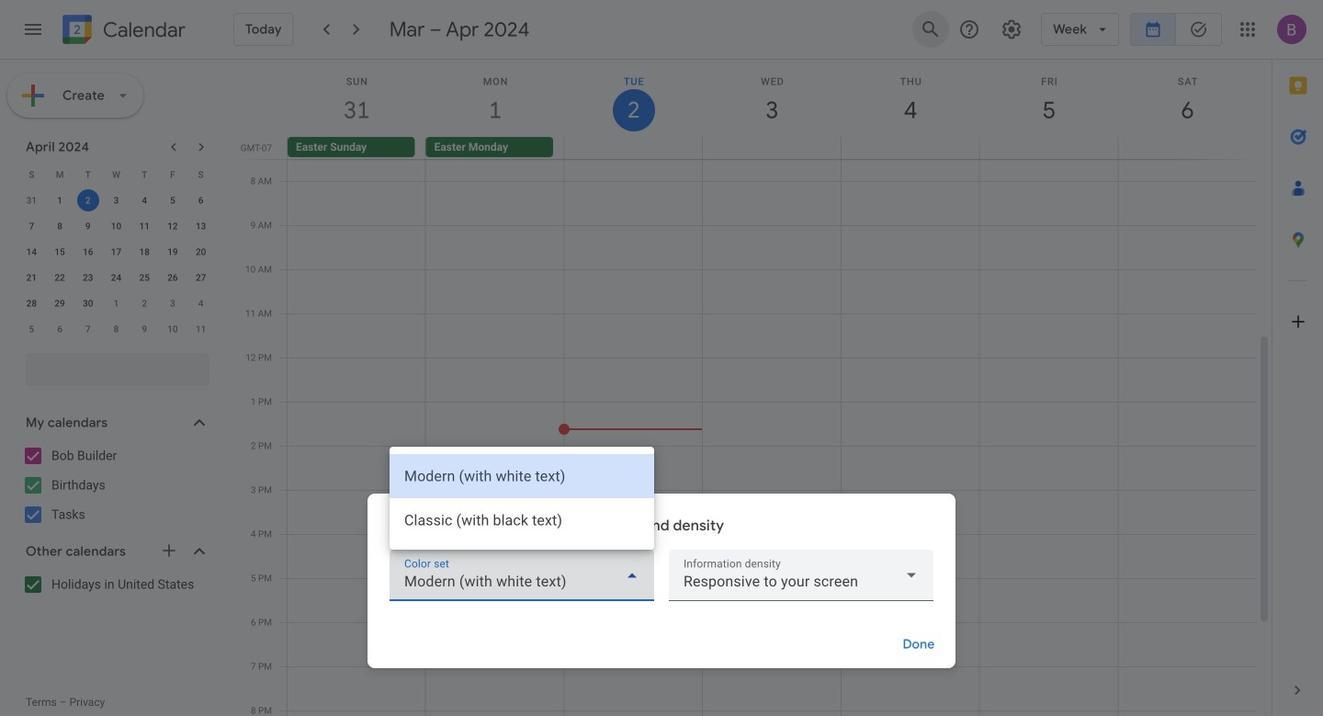 Task type: describe. For each thing, give the bounding box(es) containing it.
27 element
[[190, 267, 212, 289]]

24 element
[[105, 267, 127, 289]]

13 element
[[190, 215, 212, 237]]

20 element
[[190, 241, 212, 263]]

7 element
[[21, 215, 43, 237]]

may 7 element
[[77, 318, 99, 340]]

may 10 element
[[162, 318, 184, 340]]

may 6 element
[[49, 318, 71, 340]]

1 option from the top
[[390, 454, 654, 498]]

23 element
[[77, 267, 99, 289]]

march 31 element
[[21, 189, 43, 211]]

25 element
[[133, 267, 156, 289]]

calendar element
[[59, 11, 186, 51]]

28 element
[[21, 292, 43, 314]]

may 1 element
[[105, 292, 127, 314]]

29 element
[[49, 292, 71, 314]]

may 9 element
[[133, 318, 156, 340]]

heading inside calendar element
[[99, 19, 186, 41]]

color set list box
[[390, 447, 654, 550]]

26 element
[[162, 267, 184, 289]]

may 8 element
[[105, 318, 127, 340]]

12 element
[[162, 215, 184, 237]]

5 element
[[162, 189, 184, 211]]

16 element
[[77, 241, 99, 263]]

19 element
[[162, 241, 184, 263]]



Task type: vqa. For each thing, say whether or not it's contained in the screenshot.
16 element
yes



Task type: locate. For each thing, give the bounding box(es) containing it.
2, today element
[[77, 189, 99, 211]]

my calendars list
[[4, 441, 228, 529]]

option
[[390, 454, 654, 498], [390, 498, 654, 542]]

cell inside the april 2024 grid
[[74, 188, 102, 213]]

21 element
[[21, 267, 43, 289]]

4 element
[[133, 189, 156, 211]]

may 2 element
[[133, 292, 156, 314]]

april 2024 grid
[[17, 162, 215, 342]]

dialog
[[368, 447, 956, 668]]

tab list
[[1273, 60, 1324, 665]]

6 element
[[190, 189, 212, 211]]

may 5 element
[[21, 318, 43, 340]]

may 11 element
[[190, 318, 212, 340]]

15 element
[[49, 241, 71, 263]]

11 element
[[133, 215, 156, 237]]

1 element
[[49, 189, 71, 211]]

heading
[[99, 19, 186, 41]]

18 element
[[133, 241, 156, 263]]

10 element
[[105, 215, 127, 237]]

None search field
[[0, 346, 228, 386]]

row
[[279, 137, 1272, 159], [17, 162, 215, 188], [17, 188, 215, 213], [17, 213, 215, 239], [17, 239, 215, 265], [17, 265, 215, 290], [17, 290, 215, 316], [17, 316, 215, 342]]

main drawer image
[[22, 18, 44, 40]]

3 element
[[105, 189, 127, 211]]

support image
[[959, 18, 981, 40]]

8 element
[[49, 215, 71, 237]]

row group
[[17, 188, 215, 342]]

may 3 element
[[162, 292, 184, 314]]

22 element
[[49, 267, 71, 289]]

may 4 element
[[190, 292, 212, 314]]

14 element
[[21, 241, 43, 263]]

cell
[[565, 137, 703, 159], [703, 137, 841, 159], [841, 137, 980, 159], [980, 137, 1118, 159], [1118, 137, 1257, 159], [74, 188, 102, 213]]

17 element
[[105, 241, 127, 263]]

30 element
[[77, 292, 99, 314]]

9 element
[[77, 215, 99, 237]]

2 option from the top
[[390, 498, 654, 542]]

grid
[[235, 60, 1272, 716]]

None field
[[390, 550, 654, 601], [669, 550, 934, 601], [390, 550, 654, 601], [669, 550, 934, 601]]



